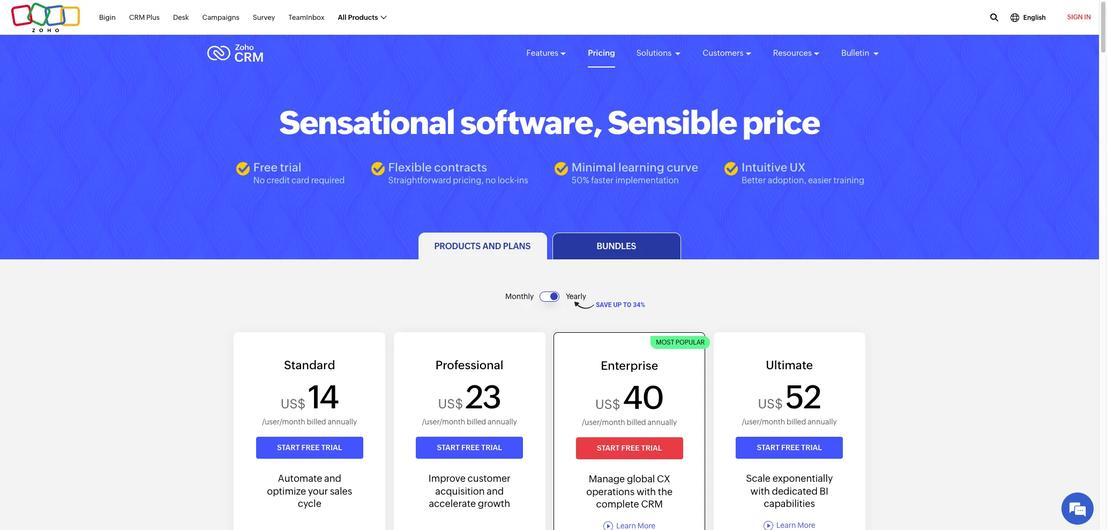 Task type: describe. For each thing, give the bounding box(es) containing it.
teaminbox
[[289, 13, 325, 21]]

52
[[785, 379, 821, 416]]

accelerate
[[429, 498, 476, 509]]

most
[[656, 339, 674, 346]]

straightforward
[[388, 175, 451, 186]]

learn more
[[777, 521, 816, 530]]

start for 52
[[757, 443, 780, 452]]

enterprise
[[601, 359, 658, 373]]

trial for 23
[[481, 443, 502, 452]]

scale exponentially with dedicated bi capabilities
[[746, 473, 833, 509]]

improve
[[429, 473, 466, 484]]

/user/month for 14
[[262, 418, 305, 426]]

plus
[[146, 13, 160, 21]]

bigin
[[99, 13, 116, 21]]

sign in link
[[1060, 7, 1099, 28]]

free
[[253, 161, 278, 174]]

sensational
[[279, 104, 455, 141]]

growth
[[478, 498, 510, 509]]

trial
[[280, 161, 302, 174]]

training
[[834, 175, 865, 186]]

automate and optimize your sales cycle
[[267, 473, 352, 509]]

scale
[[746, 473, 771, 484]]

faster
[[591, 175, 614, 186]]

and for products
[[483, 241, 501, 251]]

with inside scale exponentially with dedicated bi capabilities
[[751, 485, 770, 497]]

free trial no credit card required
[[253, 161, 345, 186]]

/user/month for 23
[[422, 418, 465, 426]]

start for 14
[[277, 443, 300, 452]]

resources link
[[773, 39, 820, 68]]

no
[[486, 175, 496, 186]]

us$ for 52
[[758, 397, 783, 411]]

sensational software, sensible price
[[279, 104, 820, 141]]

lock-
[[498, 175, 517, 186]]

products and plans
[[434, 241, 531, 251]]

zoho crm logo image
[[207, 41, 263, 65]]

with inside manage global cx operations with the complete crm
[[637, 486, 656, 497]]

features
[[527, 48, 559, 57]]

annually for 40
[[648, 418, 677, 427]]

/user/month for 52
[[742, 418, 785, 426]]

50%
[[572, 175, 590, 186]]

more
[[798, 521, 816, 530]]

us$ 23 /user/month billed annually
[[422, 379, 517, 426]]

intuitive ux better adoption, easier training
[[742, 161, 865, 186]]

customers
[[703, 48, 744, 57]]

resources
[[773, 48, 812, 57]]

us$ 14 /user/month billed annually
[[262, 379, 357, 426]]

minimal learning curve 50% faster implementation
[[572, 161, 698, 186]]

billed for 23
[[467, 418, 486, 426]]

minimal
[[572, 161, 616, 174]]

software,
[[460, 104, 602, 141]]

crm inside manage global cx operations with the complete crm
[[641, 499, 663, 510]]

all products
[[338, 13, 378, 21]]

capabilities
[[764, 498, 815, 509]]

ins
[[517, 175, 528, 186]]

campaigns link
[[202, 7, 239, 27]]

acquisition
[[435, 485, 485, 497]]

free up global
[[622, 444, 640, 452]]

teaminbox link
[[289, 7, 325, 27]]

card
[[292, 175, 309, 186]]

billed for 14
[[307, 418, 326, 426]]

features link
[[527, 39, 567, 68]]

no
[[253, 175, 265, 186]]

up
[[613, 301, 622, 309]]

crm plus link
[[129, 7, 160, 27]]

annually for 52
[[808, 418, 837, 426]]

manage
[[589, 473, 625, 485]]

40
[[623, 379, 664, 416]]

0 horizontal spatial products
[[348, 13, 378, 21]]

to
[[623, 301, 632, 309]]

annually for 23
[[488, 418, 517, 426]]

pricing
[[588, 48, 615, 57]]

sign in
[[1068, 13, 1091, 21]]

learn
[[777, 521, 796, 530]]

flexible contracts straightforward pricing, no lock-ins
[[388, 161, 528, 186]]

us$ for 14
[[281, 397, 306, 411]]

start free trial for 23
[[437, 443, 502, 452]]

us$ 40 /user/month billed annually
[[582, 379, 677, 427]]

automate
[[278, 473, 322, 484]]

crm plus
[[129, 13, 160, 21]]

your
[[308, 485, 328, 497]]



Task type: vqa. For each thing, say whether or not it's contained in the screenshot.
customer,
no



Task type: locate. For each thing, give the bounding box(es) containing it.
/user/month inside us$ 52 /user/month billed annually
[[742, 418, 785, 426]]

us$ left 14
[[281, 397, 306, 411]]

billed inside us$ 23 /user/month billed annually
[[467, 418, 486, 426]]

start up scale
[[757, 443, 780, 452]]

free up customer
[[462, 443, 480, 452]]

better
[[742, 175, 766, 186]]

annually
[[328, 418, 357, 426], [488, 418, 517, 426], [808, 418, 837, 426], [648, 418, 677, 427]]

34%
[[633, 301, 645, 309]]

us$ inside us$ 52 /user/month billed annually
[[758, 397, 783, 411]]

free up "automate"
[[302, 443, 320, 452]]

start free trial for 14
[[277, 443, 342, 452]]

bulletin
[[842, 48, 871, 57]]

yearly save up to 34%
[[566, 292, 645, 309]]

crm
[[129, 13, 145, 21], [641, 499, 663, 510]]

billed down 14
[[307, 418, 326, 426]]

optimize
[[267, 485, 306, 497]]

complete
[[596, 499, 639, 510]]

start for 23
[[437, 443, 460, 452]]

billed
[[307, 418, 326, 426], [467, 418, 486, 426], [787, 418, 806, 426], [627, 418, 646, 427]]

0 horizontal spatial with
[[637, 486, 656, 497]]

trial for 52
[[801, 443, 822, 452]]

and left "plans"
[[483, 241, 501, 251]]

trial up "automate"
[[321, 443, 342, 452]]

customer
[[468, 473, 511, 484]]

/user/month for 40
[[582, 418, 625, 427]]

billed down 40
[[627, 418, 646, 427]]

crm left plus
[[129, 13, 145, 21]]

0 vertical spatial products
[[348, 13, 378, 21]]

desk
[[173, 13, 189, 21]]

billed for 52
[[787, 418, 806, 426]]

billed down 23
[[467, 418, 486, 426]]

adoption,
[[768, 175, 807, 186]]

operations
[[587, 486, 635, 497]]

annually inside us$ 23 /user/month billed annually
[[488, 418, 517, 426]]

pricing link
[[588, 39, 615, 68]]

us$ for 40
[[596, 397, 621, 412]]

crm inside "link"
[[129, 13, 145, 21]]

us$ inside us$ 23 /user/month billed annually
[[438, 397, 463, 411]]

sign
[[1068, 13, 1083, 21]]

bigin link
[[99, 7, 116, 27]]

bi
[[820, 485, 829, 497]]

annually down 40
[[648, 418, 677, 427]]

price
[[743, 104, 820, 141]]

crm down the
[[641, 499, 663, 510]]

campaigns
[[202, 13, 239, 21]]

/user/month inside "us$ 14 /user/month billed annually"
[[262, 418, 305, 426]]

us$ left 52
[[758, 397, 783, 411]]

start free trial link up "automate"
[[256, 437, 363, 459]]

survey link
[[253, 7, 275, 27]]

trial for 14
[[321, 443, 342, 452]]

monthly
[[505, 292, 534, 301]]

save
[[596, 301, 612, 309]]

products
[[348, 13, 378, 21], [434, 241, 481, 251]]

free for 14
[[302, 443, 320, 452]]

1 horizontal spatial with
[[751, 485, 770, 497]]

1 vertical spatial crm
[[641, 499, 663, 510]]

ultimate
[[766, 359, 813, 372]]

yearly
[[566, 292, 586, 301]]

contracts
[[434, 161, 487, 174]]

trial up 'exponentially' at the right of page
[[801, 443, 822, 452]]

start free trial link for 23
[[416, 437, 523, 459]]

/user/month inside us$ 23 /user/month billed annually
[[422, 418, 465, 426]]

annually inside us$ 52 /user/month billed annually
[[808, 418, 837, 426]]

sales
[[330, 485, 352, 497]]

annually for 14
[[328, 418, 357, 426]]

billed inside us$ 52 /user/month billed annually
[[787, 418, 806, 426]]

pricing,
[[453, 175, 484, 186]]

plans
[[503, 241, 531, 251]]

professional
[[436, 359, 504, 372]]

and up sales on the bottom left of the page
[[324, 473, 341, 484]]

start
[[277, 443, 300, 452], [437, 443, 460, 452], [757, 443, 780, 452], [597, 444, 620, 452]]

start free trial for 52
[[757, 443, 822, 452]]

all products link
[[338, 7, 386, 27]]

0 vertical spatial crm
[[129, 13, 145, 21]]

the
[[658, 486, 673, 497]]

with down global
[[637, 486, 656, 497]]

us$ left 23
[[438, 397, 463, 411]]

annually inside us$ 40 /user/month billed annually
[[648, 418, 677, 427]]

annually down 14
[[328, 418, 357, 426]]

free for 23
[[462, 443, 480, 452]]

with
[[751, 485, 770, 497], [637, 486, 656, 497]]

english
[[1024, 14, 1046, 21]]

start free trial link
[[256, 437, 363, 459], [416, 437, 523, 459], [736, 437, 843, 459], [576, 437, 683, 460]]

and for automate
[[324, 473, 341, 484]]

free
[[302, 443, 320, 452], [462, 443, 480, 452], [782, 443, 800, 452], [622, 444, 640, 452]]

easier
[[808, 175, 832, 186]]

free for 52
[[782, 443, 800, 452]]

start free trial link up customer
[[416, 437, 523, 459]]

improve customer acquisition and accelerate growth
[[429, 473, 511, 509]]

billed for 40
[[627, 418, 646, 427]]

all
[[338, 13, 347, 21]]

start free trial up "automate"
[[277, 443, 342, 452]]

trial
[[321, 443, 342, 452], [481, 443, 502, 452], [801, 443, 822, 452], [641, 444, 662, 452]]

solutions link
[[637, 39, 681, 68]]

1 vertical spatial products
[[434, 241, 481, 251]]

trial up global
[[641, 444, 662, 452]]

and inside automate and optimize your sales cycle
[[324, 473, 341, 484]]

and up growth
[[487, 485, 504, 497]]

/user/month inside us$ 40 /user/month billed annually
[[582, 418, 625, 427]]

solutions
[[637, 48, 673, 57]]

us$ 52 /user/month billed annually
[[742, 379, 837, 426]]

start free trial up global
[[597, 444, 662, 452]]

start free trial link up 'exponentially' at the right of page
[[736, 437, 843, 459]]

and
[[483, 241, 501, 251], [324, 473, 341, 484], [487, 485, 504, 497]]

flexible
[[388, 161, 432, 174]]

trial up customer
[[481, 443, 502, 452]]

us$ inside us$ 40 /user/month billed annually
[[596, 397, 621, 412]]

bulletin link
[[842, 39, 879, 68]]

free up 'exponentially' at the right of page
[[782, 443, 800, 452]]

billed inside us$ 40 /user/month billed annually
[[627, 418, 646, 427]]

survey
[[253, 13, 275, 21]]

exponentially
[[773, 473, 833, 484]]

in
[[1085, 13, 1091, 21]]

with down scale
[[751, 485, 770, 497]]

start up "automate"
[[277, 443, 300, 452]]

bundles
[[597, 241, 636, 251]]

start free trial up customer
[[437, 443, 502, 452]]

0 vertical spatial and
[[483, 241, 501, 251]]

intuitive
[[742, 161, 788, 174]]

cycle
[[298, 498, 321, 509]]

2 vertical spatial and
[[487, 485, 504, 497]]

popular
[[676, 339, 705, 346]]

annually down 23
[[488, 418, 517, 426]]

start free trial link up global
[[576, 437, 683, 460]]

14
[[308, 379, 339, 416]]

start up manage
[[597, 444, 620, 452]]

0 horizontal spatial crm
[[129, 13, 145, 21]]

us$ left 40
[[596, 397, 621, 412]]

standard
[[284, 359, 335, 372]]

annually inside "us$ 14 /user/month billed annually"
[[328, 418, 357, 426]]

annually down 52
[[808, 418, 837, 426]]

23
[[465, 379, 501, 416]]

1 horizontal spatial crm
[[641, 499, 663, 510]]

sensible
[[608, 104, 737, 141]]

implementation
[[616, 175, 679, 186]]

us$ for 23
[[438, 397, 463, 411]]

start free trial link for 52
[[736, 437, 843, 459]]

1 vertical spatial and
[[324, 473, 341, 484]]

1 horizontal spatial products
[[434, 241, 481, 251]]

desk link
[[173, 7, 189, 27]]

billed down 52
[[787, 418, 806, 426]]

start up improve
[[437, 443, 460, 452]]

and inside improve customer acquisition and accelerate growth
[[487, 485, 504, 497]]

ux
[[790, 161, 806, 174]]

us$
[[281, 397, 306, 411], [438, 397, 463, 411], [758, 397, 783, 411], [596, 397, 621, 412]]

billed inside "us$ 14 /user/month billed annually"
[[307, 418, 326, 426]]

curve
[[667, 161, 698, 174]]

start free trial link for 14
[[256, 437, 363, 459]]

required
[[311, 175, 345, 186]]

most popular
[[656, 339, 705, 346]]

global
[[627, 473, 655, 485]]

us$ inside "us$ 14 /user/month billed annually"
[[281, 397, 306, 411]]

start free trial up 'exponentially' at the right of page
[[757, 443, 822, 452]]



